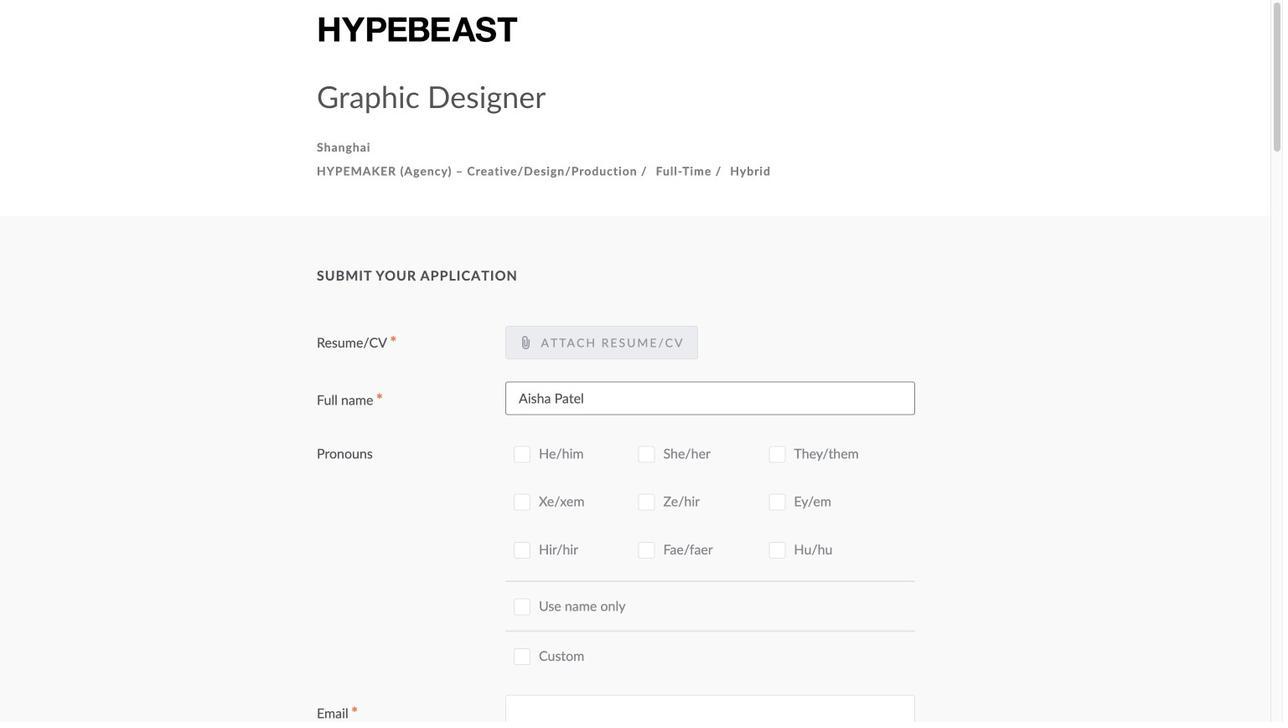 Task type: describe. For each thing, give the bounding box(es) containing it.
paperclip image
[[519, 336, 532, 350]]

hypebeast logo image
[[317, 15, 519, 44]]



Task type: vqa. For each thing, say whether or not it's contained in the screenshot.
NuvoAir logo
no



Task type: locate. For each thing, give the bounding box(es) containing it.
None checkbox
[[514, 446, 531, 463], [638, 446, 655, 463], [638, 494, 655, 511], [514, 543, 531, 559], [514, 599, 531, 616], [514, 649, 531, 666], [514, 446, 531, 463], [638, 446, 655, 463], [638, 494, 655, 511], [514, 543, 531, 559], [514, 599, 531, 616], [514, 649, 531, 666]]

None email field
[[506, 695, 916, 723]]

None checkbox
[[769, 446, 786, 463], [514, 494, 531, 511], [769, 494, 786, 511], [638, 543, 655, 559], [769, 543, 786, 559], [769, 446, 786, 463], [514, 494, 531, 511], [769, 494, 786, 511], [638, 543, 655, 559], [769, 543, 786, 559]]

None text field
[[506, 382, 916, 415]]



